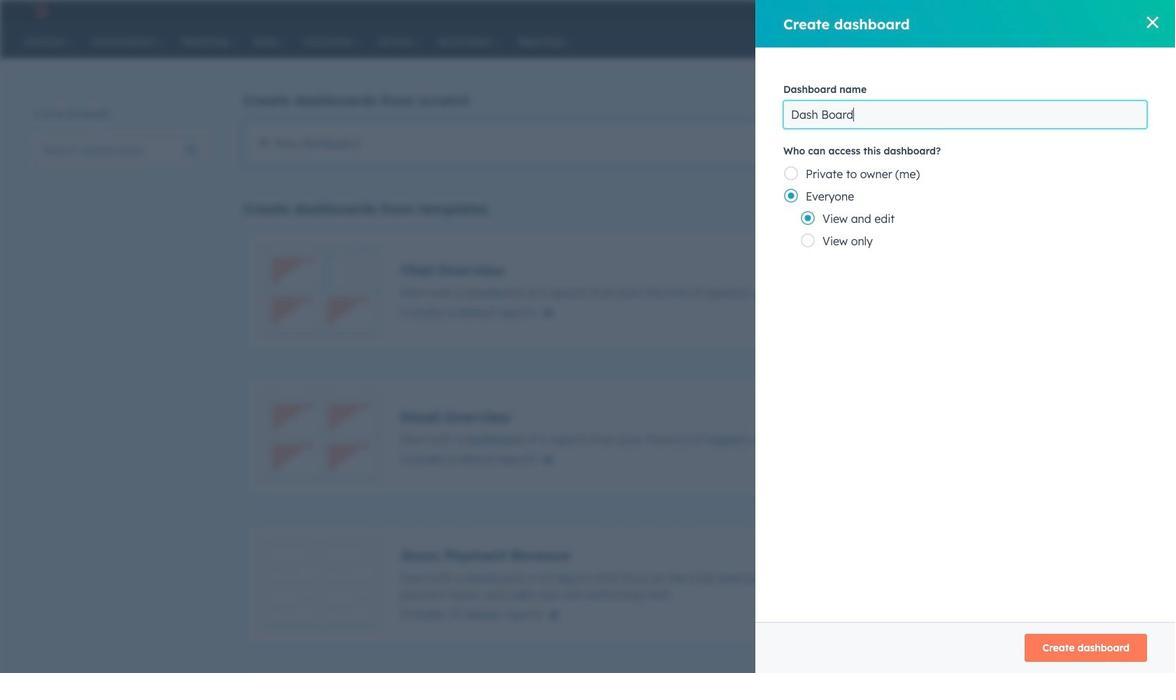 Task type: locate. For each thing, give the bounding box(es) containing it.
None text field
[[784, 101, 1147, 129]]

menu
[[795, 0, 1148, 22]]

marketplaces image
[[897, 6, 910, 19]]

None checkbox
[[243, 229, 1101, 353], [243, 376, 1101, 500], [243, 670, 1101, 674], [243, 229, 1101, 353], [243, 376, 1101, 500], [243, 670, 1101, 674]]

close image
[[1147, 17, 1159, 28]]

None checkbox
[[243, 120, 1101, 167], [243, 523, 1101, 647], [243, 120, 1101, 167], [243, 523, 1101, 647]]



Task type: describe. For each thing, give the bounding box(es) containing it.
Search search field
[[34, 136, 208, 164]]

Search HubSpot search field
[[968, 29, 1116, 53]]

james peterson image
[[1003, 5, 1015, 17]]



Task type: vqa. For each thing, say whether or not it's contained in the screenshot.
Close icon
yes



